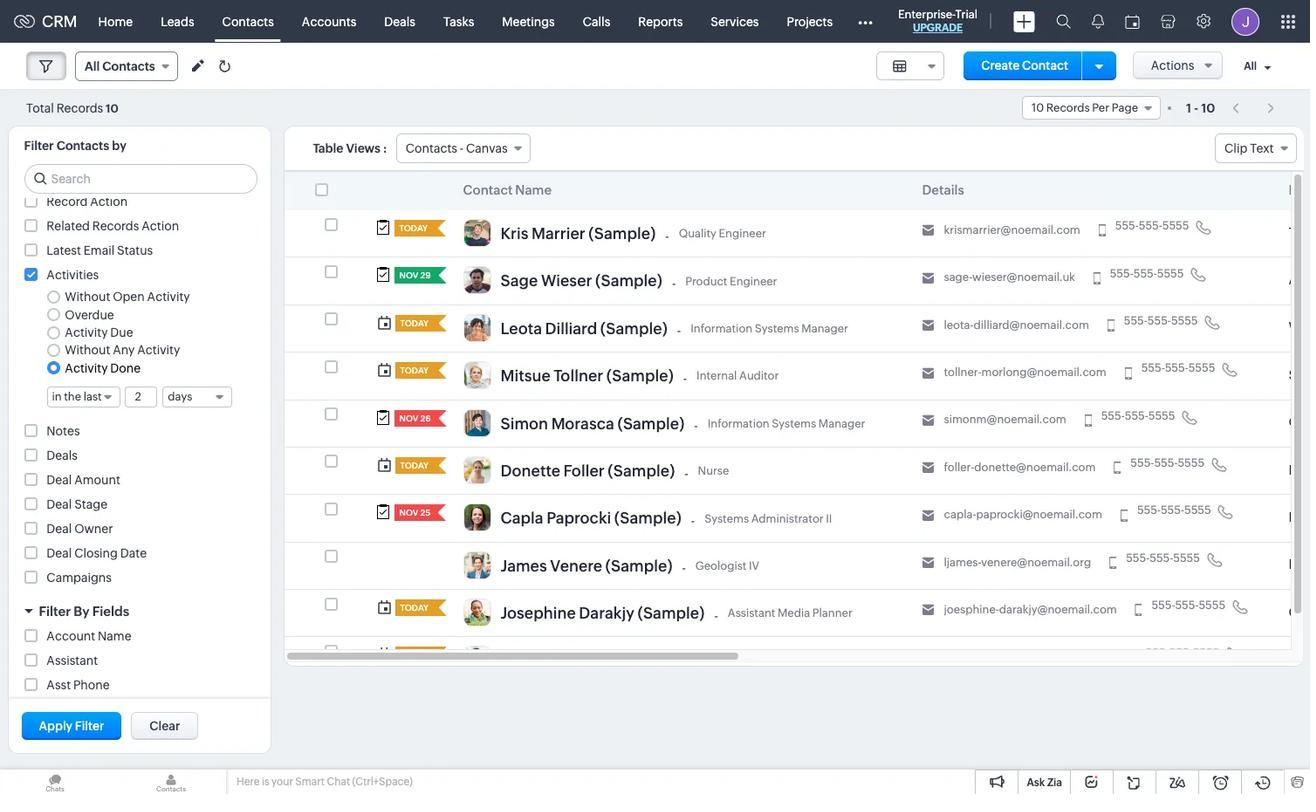 Task type: locate. For each thing, give the bounding box(es) containing it.
without for without any activity
[[65, 343, 110, 357]]

- for leota dilliard (sample)
[[677, 324, 681, 338]]

nov left 26
[[399, 413, 419, 423]]

canvas profile image image for josephine darakjy (sample)
[[463, 599, 491, 627]]

smart
[[295, 776, 325, 788]]

(ctrl+space)
[[352, 776, 413, 788]]

information systems manager for leota dilliard (sample)
[[691, 322, 849, 335]]

simon morasca (sample)
[[501, 414, 685, 433]]

6 canvas profile image image from the top
[[463, 457, 491, 484]]

1 vertical spatial action
[[142, 219, 179, 233]]

contacts - canvas
[[406, 141, 508, 155]]

james
[[501, 557, 547, 575]]

0 vertical spatial systems
[[755, 322, 799, 335]]

canvas profile image image for capla paprocki (sample)
[[463, 504, 491, 532]]

1 horizontal spatial name
[[515, 182, 552, 197]]

deals link
[[370, 0, 430, 42]]

3 canvas profile image image from the top
[[463, 314, 491, 342]]

10 inside field
[[1032, 101, 1044, 114]]

email
[[84, 244, 115, 258]]

deal owner
[[47, 522, 113, 536]]

information systems manager down auditor
[[708, 417, 866, 430]]

deal up deal stage
[[47, 473, 72, 487]]

0 horizontal spatial name
[[98, 629, 131, 643]]

nov for capla
[[399, 508, 419, 518]]

(sample) inside josephine darakjy (sample) 'link'
[[638, 604, 705, 623]]

action up related records action on the top of the page
[[90, 195, 128, 209]]

deal for deal amount
[[47, 473, 72, 487]]

records for per
[[1047, 101, 1090, 114]]

icon_mail image left capla-
[[922, 510, 935, 522]]

today link
[[394, 220, 430, 237], [395, 315, 431, 332], [395, 362, 431, 379], [395, 457, 431, 474], [395, 600, 431, 616], [395, 647, 431, 664]]

1 vertical spatial without
[[65, 343, 110, 357]]

signals element
[[1082, 0, 1115, 43]]

(sample) for sage wieser (sample)
[[595, 272, 663, 290]]

contacts right leads
[[222, 14, 274, 28]]

nov 25
[[399, 508, 431, 518]]

- for mitsue tollner (sample)
[[683, 372, 687, 386]]

systems for leota dilliard (sample)
[[755, 322, 799, 335]]

Contacts - Canvas field
[[396, 134, 531, 163]]

assistant left the media
[[728, 607, 776, 620]]

your
[[272, 776, 293, 788]]

nov for sage
[[399, 271, 419, 281]]

0 vertical spatial action
[[90, 195, 128, 209]]

activity right open
[[147, 290, 190, 304]]

icon_mail image left the leota-
[[922, 320, 935, 332]]

1 horizontal spatial 10
[[1032, 101, 1044, 114]]

deal for deal closing date
[[47, 546, 72, 560]]

all inside field
[[85, 59, 100, 73]]

1 vertical spatial information systems manager
[[708, 417, 866, 430]]

contacts right :
[[406, 141, 457, 155]]

krismarrier@noemail.com link
[[944, 223, 1081, 237]]

information down internal auditor
[[708, 417, 770, 430]]

icon_mail image
[[922, 225, 935, 237], [922, 272, 935, 284], [922, 320, 935, 332], [922, 367, 935, 379], [922, 415, 935, 427], [922, 462, 935, 474], [922, 510, 935, 522], [922, 557, 935, 569], [922, 605, 935, 617]]

contacts inside field
[[406, 141, 457, 155]]

1 vertical spatial information
[[708, 417, 770, 430]]

donette
[[501, 462, 561, 480]]

related
[[47, 219, 90, 233]]

assistant media planner
[[728, 607, 853, 620]]

exte
[[1289, 510, 1311, 525]]

2 canvas profile image image from the top
[[463, 267, 491, 295]]

0 horizontal spatial action
[[90, 195, 128, 209]]

apply filter button
[[21, 712, 122, 740]]

create menu image
[[1014, 11, 1036, 32]]

dilliard
[[545, 319, 598, 338]]

total records 10
[[26, 101, 119, 115]]

josephine
[[501, 604, 576, 623]]

leota dilliard (sample) link
[[501, 319, 668, 342]]

venere
[[550, 557, 602, 575]]

1 icon_mail image from the top
[[922, 225, 935, 237]]

contact down canvas
[[463, 182, 513, 197]]

3 icon_mail image from the top
[[922, 320, 935, 332]]

0 horizontal spatial assistant
[[47, 654, 98, 668]]

name up kris
[[515, 182, 552, 197]]

systems for simon morasca (sample)
[[772, 417, 817, 430]]

26
[[420, 413, 431, 423]]

2 horizontal spatial 10
[[1202, 101, 1216, 115]]

555-555-5555
[[1116, 219, 1190, 232], [1110, 267, 1184, 280], [1124, 314, 1198, 327], [1142, 362, 1216, 375], [1102, 409, 1176, 422], [1131, 457, 1205, 470], [1138, 504, 1212, 517], [1126, 552, 1200, 565], [1152, 599, 1226, 612], [1146, 647, 1220, 660]]

3 nov from the top
[[399, 508, 419, 518]]

systems up geologist iv
[[705, 512, 749, 525]]

10 right 1
[[1202, 101, 1216, 115]]

icon_mail image left simonm@noemail.com link
[[922, 415, 935, 427]]

days
[[168, 390, 192, 403]]

icon_mail image left sage-
[[922, 272, 935, 284]]

deal down deal stage
[[47, 522, 72, 536]]

10 up by
[[106, 102, 119, 115]]

all for all
[[1244, 60, 1257, 73]]

filter right "apply"
[[75, 719, 104, 733]]

0 horizontal spatial all
[[85, 59, 100, 73]]

canvas profile image image left james
[[463, 551, 491, 579]]

deals left tasks link
[[384, 14, 416, 28]]

- for josephine darakjy (sample)
[[715, 609, 718, 623]]

accounts link
[[288, 0, 370, 42]]

all
[[85, 59, 100, 73], [1244, 60, 1257, 73]]

auditor
[[740, 370, 779, 383]]

(sample) right paprocki
[[615, 509, 682, 528]]

3 deal from the top
[[47, 522, 72, 536]]

0 vertical spatial contact
[[1022, 58, 1069, 72]]

0 vertical spatial without
[[65, 290, 110, 304]]

contacts link
[[208, 0, 288, 42]]

ask zia
[[1027, 777, 1063, 789]]

Clip Text field
[[1215, 134, 1297, 163]]

today link for josephine darakjy (sample)
[[395, 600, 431, 616]]

0 vertical spatial deals
[[384, 14, 416, 28]]

(sample) up 'sage wieser (sample)'
[[589, 224, 656, 243]]

1 horizontal spatial all
[[1244, 60, 1257, 73]]

0 vertical spatial nov
[[399, 271, 419, 281]]

engineer right quality
[[719, 227, 766, 240]]

date
[[120, 546, 147, 560]]

leota
[[501, 319, 542, 338]]

(sample) inside capla paprocki (sample) link
[[615, 509, 682, 528]]

deal up campaigns in the left of the page
[[47, 546, 72, 560]]

deals down notes
[[47, 449, 78, 463]]

today for mitsue tollner (sample)
[[400, 366, 429, 376]]

All Contacts field
[[75, 52, 178, 81]]

1 horizontal spatial deals
[[384, 14, 416, 28]]

information up internal
[[691, 322, 753, 335]]

records left per
[[1047, 101, 1090, 114]]

1 nov from the top
[[399, 271, 419, 281]]

0 vertical spatial engineer
[[719, 227, 766, 240]]

the
[[64, 390, 81, 403]]

nov 26
[[399, 413, 431, 423]]

9 canvas profile image image from the top
[[463, 599, 491, 627]]

all up total records 10
[[85, 59, 100, 73]]

(sample) right tollner at top
[[607, 367, 674, 385]]

venere@noemail.org
[[982, 556, 1092, 569]]

action up status
[[142, 219, 179, 233]]

0 vertical spatial name
[[515, 182, 552, 197]]

kris
[[501, 224, 529, 243]]

8 icon_mail image from the top
[[922, 557, 935, 569]]

canvas profile image image left sage
[[463, 267, 491, 295]]

information systems manager for simon morasca (sample)
[[708, 417, 866, 430]]

7 icon_mail image from the top
[[922, 510, 935, 522]]

filter inside "dropdown button"
[[39, 604, 71, 619]]

canvas
[[466, 141, 508, 155]]

6 icon_mail image from the top
[[922, 462, 935, 474]]

james venere (sample)
[[501, 557, 673, 575]]

part
[[1289, 462, 1311, 477]]

home
[[98, 14, 133, 28]]

in the last
[[52, 390, 102, 403]]

engineer right product
[[730, 275, 777, 288]]

- for capla paprocki (sample)
[[691, 514, 695, 528]]

icon_mail image left joesphine-
[[922, 605, 935, 617]]

canvas profile image image left simon
[[463, 409, 491, 437]]

sage-
[[944, 271, 973, 284]]

filter left by
[[39, 604, 71, 619]]

internal
[[697, 370, 737, 383]]

5 icon_mail image from the top
[[922, 415, 935, 427]]

without up 'overdue' on the left top
[[65, 290, 110, 304]]

today for leota dilliard (sample)
[[400, 318, 429, 328]]

contacts down home link
[[102, 59, 155, 73]]

today link for donette foller (sample)
[[395, 457, 431, 474]]

1 vertical spatial filter
[[39, 604, 71, 619]]

deal
[[47, 473, 72, 487], [47, 497, 72, 511], [47, 522, 72, 536], [47, 546, 72, 560]]

1 horizontal spatial action
[[142, 219, 179, 233]]

capla
[[501, 509, 544, 528]]

0 vertical spatial information
[[691, 322, 753, 335]]

(sample) inside leota dilliard (sample) link
[[601, 319, 668, 338]]

9 icon_mail image from the top
[[922, 605, 935, 617]]

josephine darakjy (sample) link
[[501, 604, 705, 627]]

canvas profile image image left mitsue
[[463, 362, 491, 390]]

1 vertical spatial assistant
[[47, 654, 98, 668]]

size image
[[893, 58, 907, 74]]

(sample) inside 'sage wieser (sample)' link
[[595, 272, 663, 290]]

activity right any at left
[[137, 343, 180, 357]]

(sample) right dilliard
[[601, 319, 668, 338]]

1 horizontal spatial contact
[[1022, 58, 1069, 72]]

(sample) inside donette foller (sample) link
[[608, 462, 675, 480]]

(sample) right morasca
[[618, 414, 685, 433]]

without open activity
[[65, 290, 190, 304]]

nov left 25
[[399, 508, 419, 518]]

1 canvas profile image image from the top
[[463, 219, 491, 247]]

nov left 29
[[399, 271, 419, 281]]

(sample) for kris marrier (sample)
[[589, 224, 656, 243]]

all down profile element
[[1244, 60, 1257, 73]]

canvas profile image image left 'josephine'
[[463, 599, 491, 627]]

systems down auditor
[[772, 417, 817, 430]]

enterprise-trial upgrade
[[898, 8, 978, 34]]

(sample) right the darakjy on the left of page
[[638, 604, 705, 623]]

1 vertical spatial name
[[98, 629, 131, 643]]

records inside field
[[1047, 101, 1090, 114]]

information systems manager
[[691, 322, 849, 335], [708, 417, 866, 430]]

mitsue
[[501, 367, 551, 385]]

sage
[[501, 272, 538, 290]]

(sample) right wieser
[[595, 272, 663, 290]]

manager for leota dilliard (sample)
[[802, 322, 849, 335]]

records for action
[[92, 219, 139, 233]]

1 deal from the top
[[47, 473, 72, 487]]

tasks link
[[430, 0, 488, 42]]

2 deal from the top
[[47, 497, 72, 511]]

(sample) for leota dilliard (sample)
[[601, 319, 668, 338]]

(sample) right foller on the bottom
[[608, 462, 675, 480]]

deal left stage
[[47, 497, 72, 511]]

today link for leota dilliard (sample)
[[395, 315, 431, 332]]

0 horizontal spatial deals
[[47, 449, 78, 463]]

2 icon_mail image from the top
[[922, 272, 935, 284]]

crm link
[[14, 12, 77, 31]]

records up filter contacts by
[[56, 101, 103, 115]]

canvas profile image image left kris
[[463, 219, 491, 247]]

filter down total
[[24, 139, 54, 153]]

chat
[[327, 776, 350, 788]]

1 vertical spatial engineer
[[730, 275, 777, 288]]

canvas profile image image left leota
[[463, 314, 491, 342]]

contact right create
[[1022, 58, 1069, 72]]

canvas profile image image
[[463, 219, 491, 247], [463, 267, 491, 295], [463, 314, 491, 342], [463, 362, 491, 390], [463, 409, 491, 437], [463, 457, 491, 484], [463, 504, 491, 532], [463, 551, 491, 579], [463, 599, 491, 627]]

morlong@noemail.com
[[982, 366, 1107, 379]]

activity due
[[65, 326, 133, 340]]

profile element
[[1221, 0, 1270, 42]]

filter
[[24, 139, 54, 153], [39, 604, 71, 619], [75, 719, 104, 733]]

icon_mail image left tollner-
[[922, 367, 935, 379]]

1 horizontal spatial assistant
[[728, 607, 776, 620]]

1 vertical spatial systems
[[772, 417, 817, 430]]

icon_mail image left ljames-
[[922, 557, 935, 569]]

records
[[56, 101, 103, 115], [1047, 101, 1090, 114], [92, 219, 139, 233]]

clip text
[[1225, 141, 1274, 155]]

assistant down account
[[47, 654, 98, 668]]

Other Modules field
[[847, 7, 885, 35]]

navigation
[[1224, 95, 1284, 120]]

joesphine-darakjy@noemail.com link
[[944, 603, 1117, 617]]

engineer for sage wieser (sample)
[[730, 275, 777, 288]]

canvas profile image image for kris marrier (sample)
[[463, 219, 491, 247]]

quality engineer
[[679, 227, 766, 240]]

deal amount
[[47, 473, 120, 487]]

per
[[1092, 101, 1110, 114]]

(sample) inside the mitsue tollner (sample) link
[[607, 367, 674, 385]]

actions
[[1151, 58, 1195, 72]]

(sample) for mitsue tollner (sample)
[[607, 367, 674, 385]]

in the last field
[[47, 387, 120, 408]]

days field
[[163, 387, 233, 408]]

activity down 'overdue' on the left top
[[65, 326, 108, 340]]

4 deal from the top
[[47, 546, 72, 560]]

assistant for assistant
[[47, 654, 98, 668]]

(sample) up the darakjy on the left of page
[[606, 557, 673, 575]]

activity done
[[65, 361, 141, 375]]

1 without from the top
[[65, 290, 110, 304]]

fields
[[92, 604, 129, 619]]

icon_mobile image
[[1099, 225, 1106, 237], [1094, 272, 1101, 284], [1108, 320, 1115, 332], [1125, 367, 1132, 379], [1085, 415, 1092, 427], [1114, 462, 1121, 474], [1121, 510, 1128, 522], [1110, 557, 1117, 569], [1135, 605, 1142, 617]]

2 vertical spatial filter
[[75, 719, 104, 733]]

None field
[[876, 52, 944, 80]]

information systems manager up auditor
[[691, 322, 849, 335]]

canvas profile image image left capla
[[463, 504, 491, 532]]

contacts left by
[[56, 139, 109, 153]]

4 canvas profile image image from the top
[[463, 362, 491, 390]]

2 vertical spatial nov
[[399, 508, 419, 518]]

7 canvas profile image image from the top
[[463, 504, 491, 532]]

total
[[26, 101, 54, 115]]

systems up auditor
[[755, 322, 799, 335]]

without down activity due at the top of page
[[65, 343, 110, 357]]

(sample) for james venere (sample)
[[606, 557, 673, 575]]

5 canvas profile image image from the top
[[463, 409, 491, 437]]

icon_mail image left the foller-
[[922, 462, 935, 474]]

- for sage wieser (sample)
[[672, 277, 676, 291]]

0 horizontal spatial 10
[[106, 102, 119, 115]]

leota-dilliard@noemail.com link
[[944, 318, 1089, 332]]

services
[[711, 14, 759, 28]]

10 inside total records 10
[[106, 102, 119, 115]]

-
[[1194, 101, 1199, 115], [460, 141, 464, 155], [666, 229, 669, 243], [672, 277, 676, 291], [677, 324, 681, 338], [683, 372, 687, 386], [694, 419, 698, 433], [685, 467, 689, 481], [691, 514, 695, 528], [682, 562, 686, 576], [715, 609, 718, 623]]

None text field
[[126, 387, 157, 407]]

(sample) inside james venere (sample) link
[[606, 557, 673, 575]]

0 vertical spatial manager
[[802, 322, 849, 335]]

engineer for kris marrier (sample)
[[719, 227, 766, 240]]

- for james venere (sample)
[[682, 562, 686, 576]]

2 nov from the top
[[399, 413, 419, 423]]

records up the latest email status
[[92, 219, 139, 233]]

(sample) inside simon morasca (sample) link
[[618, 414, 685, 433]]

name down fields at the bottom of page
[[98, 629, 131, 643]]

2 without from the top
[[65, 343, 110, 357]]

information for simon morasca (sample)
[[708, 417, 770, 430]]

meetings link
[[488, 0, 569, 42]]

create
[[982, 58, 1020, 72]]

1 vertical spatial nov
[[399, 413, 419, 423]]

(sample) for capla paprocki (sample)
[[615, 509, 682, 528]]

canvas profile image image for simon morasca (sample)
[[463, 409, 491, 437]]

records for 10
[[56, 101, 103, 115]]

4 icon_mail image from the top
[[922, 367, 935, 379]]

record
[[47, 195, 88, 209]]

tollner-morlong@noemail.com link
[[944, 366, 1107, 380]]

filter for filter by fields
[[39, 604, 71, 619]]

0 vertical spatial assistant
[[728, 607, 776, 620]]

10 down create contact button
[[1032, 101, 1044, 114]]

(sample) inside kris marrier (sample) link
[[589, 224, 656, 243]]

icon_mail image for sage wieser (sample)
[[922, 272, 935, 284]]

icon_mail image down details on the right
[[922, 225, 935, 237]]

assistant
[[728, 607, 776, 620], [47, 654, 98, 668]]

filter inside button
[[75, 719, 104, 733]]

canvas profile image image left donette
[[463, 457, 491, 484]]

0 horizontal spatial contact
[[463, 182, 513, 197]]

10
[[1202, 101, 1216, 115], [1032, 101, 1044, 114], [106, 102, 119, 115]]

0 vertical spatial filter
[[24, 139, 54, 153]]

deal closing date
[[47, 546, 147, 560]]

nov 26 link
[[394, 410, 431, 427]]

in
[[52, 390, 62, 403]]

0 vertical spatial information systems manager
[[691, 322, 849, 335]]

without any activity
[[65, 343, 180, 357]]

8 canvas profile image image from the top
[[463, 551, 491, 579]]

paprocki
[[547, 509, 611, 528]]

1 vertical spatial manager
[[819, 417, 866, 430]]

canvas profile image image for james venere (sample)
[[463, 551, 491, 579]]



Task type: vqa. For each thing, say whether or not it's contained in the screenshot.
is
yes



Task type: describe. For each thing, give the bounding box(es) containing it.
contacts inside field
[[102, 59, 155, 73]]

status
[[117, 244, 153, 258]]

iv
[[749, 560, 760, 573]]

deal for deal stage
[[47, 497, 72, 511]]

projects link
[[773, 0, 847, 42]]

deal for deal owner
[[47, 522, 72, 536]]

overdue
[[65, 308, 114, 322]]

foller-donette@noemail.com
[[944, 461, 1096, 474]]

reports link
[[625, 0, 697, 42]]

details
[[922, 182, 965, 197]]

capla-paprocki@noemail.com
[[944, 508, 1103, 521]]

1 vertical spatial contact
[[463, 182, 513, 197]]

calls
[[583, 14, 611, 28]]

canvas profile image image for leota dilliard (sample)
[[463, 314, 491, 342]]

capla-
[[944, 508, 977, 521]]

enterprise-
[[898, 8, 956, 21]]

capla paprocki (sample)
[[501, 509, 682, 528]]

name for contact name
[[515, 182, 552, 197]]

crm
[[42, 12, 77, 31]]

clear
[[150, 719, 180, 733]]

information for leota dilliard (sample)
[[691, 322, 753, 335]]

quality
[[679, 227, 717, 240]]

amount
[[74, 473, 120, 487]]

today for kris marrier (sample)
[[399, 224, 428, 233]]

today link for kris marrier (sample)
[[394, 220, 430, 237]]

joesphine-darakjy@noemail.com
[[944, 603, 1117, 616]]

is
[[262, 776, 269, 788]]

cold
[[1289, 605, 1311, 620]]

sage-wieser@noemail.uk link
[[944, 271, 1075, 285]]

create menu element
[[1003, 0, 1046, 42]]

today for donette foller (sample)
[[400, 461, 429, 471]]

media
[[778, 607, 810, 620]]

icon_mail image for simon morasca (sample)
[[922, 415, 935, 427]]

chats image
[[0, 770, 110, 795]]

(sample) for simon morasca (sample)
[[618, 414, 685, 433]]

ljames-venere@noemail.org
[[944, 556, 1092, 569]]

assistant for assistant media planner
[[728, 607, 776, 620]]

10 records per page
[[1032, 101, 1139, 114]]

canvas profile image image for donette foller (sample)
[[463, 457, 491, 484]]

search element
[[1046, 0, 1082, 43]]

29
[[420, 271, 431, 281]]

- for kris marrier (sample)
[[666, 229, 669, 243]]

zia
[[1048, 777, 1063, 789]]

internal auditor
[[697, 370, 779, 383]]

donette foller (sample) link
[[501, 462, 675, 485]]

marrier
[[532, 224, 586, 243]]

latest email status
[[47, 244, 153, 258]]

icon_mail image for mitsue tollner (sample)
[[922, 367, 935, 379]]

10 for total records 10
[[106, 102, 119, 115]]

all for all contacts
[[85, 59, 100, 73]]

contact inside button
[[1022, 58, 1069, 72]]

apply
[[39, 719, 72, 733]]

simonm@noemail.com
[[944, 413, 1067, 426]]

planner
[[813, 607, 853, 620]]

adv
[[1289, 272, 1311, 287]]

- inside field
[[460, 141, 464, 155]]

stage
[[74, 497, 107, 511]]

icon_mail image for capla paprocki (sample)
[[922, 510, 935, 522]]

services link
[[697, 0, 773, 42]]

leota dilliard (sample)
[[501, 319, 668, 338]]

josephine darakjy (sample)
[[501, 604, 705, 623]]

name for account name
[[98, 629, 131, 643]]

canvas profile image image for sage wieser (sample)
[[463, 267, 491, 295]]

contacts image
[[116, 770, 226, 795]]

simonm@noemail.com link
[[944, 413, 1067, 427]]

search image
[[1056, 14, 1071, 29]]

foller-
[[944, 461, 975, 474]]

owner
[[74, 522, 113, 536]]

1 - 10
[[1187, 101, 1216, 115]]

filter by fields button
[[8, 596, 270, 627]]

tasks
[[443, 14, 474, 28]]

contact name
[[463, 182, 552, 197]]

(sample) for donette foller (sample)
[[608, 462, 675, 480]]

all contacts
[[85, 59, 155, 73]]

Search text field
[[25, 165, 256, 193]]

product
[[686, 275, 728, 288]]

25
[[420, 508, 431, 518]]

clip
[[1225, 141, 1248, 155]]

signals image
[[1092, 14, 1104, 29]]

lea
[[1289, 182, 1311, 197]]

due
[[110, 326, 133, 340]]

trad
[[1289, 225, 1311, 240]]

foller
[[564, 462, 605, 480]]

icon_mail image for leota dilliard (sample)
[[922, 320, 935, 332]]

icon_mail image for kris marrier (sample)
[[922, 225, 935, 237]]

here is your smart chat (ctrl+space)
[[237, 776, 413, 788]]

paprocki@noemail.com
[[977, 508, 1103, 521]]

ii
[[826, 512, 832, 525]]

sage-wieser@noemail.uk
[[944, 271, 1075, 284]]

account name
[[47, 629, 131, 643]]

- for simon morasca (sample)
[[694, 419, 698, 433]]

accounts
[[302, 14, 357, 28]]

icon_mail image for james venere (sample)
[[922, 557, 935, 569]]

icon_mail image for josephine darakjy (sample)
[[922, 605, 935, 617]]

open
[[113, 290, 145, 304]]

leads
[[161, 14, 194, 28]]

today for josephine darakjy (sample)
[[400, 603, 429, 613]]

nov 29
[[399, 271, 431, 281]]

joesphine-
[[944, 603, 1000, 616]]

1 vertical spatial deals
[[47, 449, 78, 463]]

done
[[110, 361, 141, 375]]

table views :
[[313, 141, 387, 155]]

nurse
[[698, 465, 729, 478]]

account
[[47, 629, 95, 643]]

capla paprocki (sample) link
[[501, 509, 682, 532]]

activity up in the last field
[[65, 361, 108, 375]]

ljames-
[[944, 556, 982, 569]]

1
[[1187, 101, 1192, 115]]

- for donette foller (sample)
[[685, 467, 689, 481]]

systems administrator ii
[[705, 512, 832, 525]]

10 Records Per Page field
[[1022, 96, 1161, 120]]

morasca
[[551, 414, 615, 433]]

text
[[1250, 141, 1274, 155]]

filter for filter contacts by
[[24, 139, 54, 153]]

manager for simon morasca (sample)
[[819, 417, 866, 430]]

2 vertical spatial systems
[[705, 512, 749, 525]]

icon_mail image for donette foller (sample)
[[922, 462, 935, 474]]

calendar image
[[1125, 14, 1140, 28]]

canvas profile image image for mitsue tollner (sample)
[[463, 362, 491, 390]]

campaigns
[[47, 571, 112, 585]]

tollner
[[554, 367, 604, 385]]

deal stage
[[47, 497, 107, 511]]

nov for simon
[[399, 413, 419, 423]]

here
[[237, 776, 260, 788]]

today link for mitsue tollner (sample)
[[395, 362, 431, 379]]

(sample) for josephine darakjy (sample)
[[638, 604, 705, 623]]

ljames-venere@noemail.org link
[[944, 556, 1092, 570]]

leota-dilliard@noemail.com
[[944, 318, 1089, 332]]

profile image
[[1232, 7, 1260, 35]]

10 for 1 - 10
[[1202, 101, 1216, 115]]

without for without open activity
[[65, 290, 110, 304]]

geologist iv
[[696, 560, 760, 573]]

home link
[[84, 0, 147, 42]]

by
[[74, 604, 89, 619]]

table
[[313, 141, 343, 155]]



